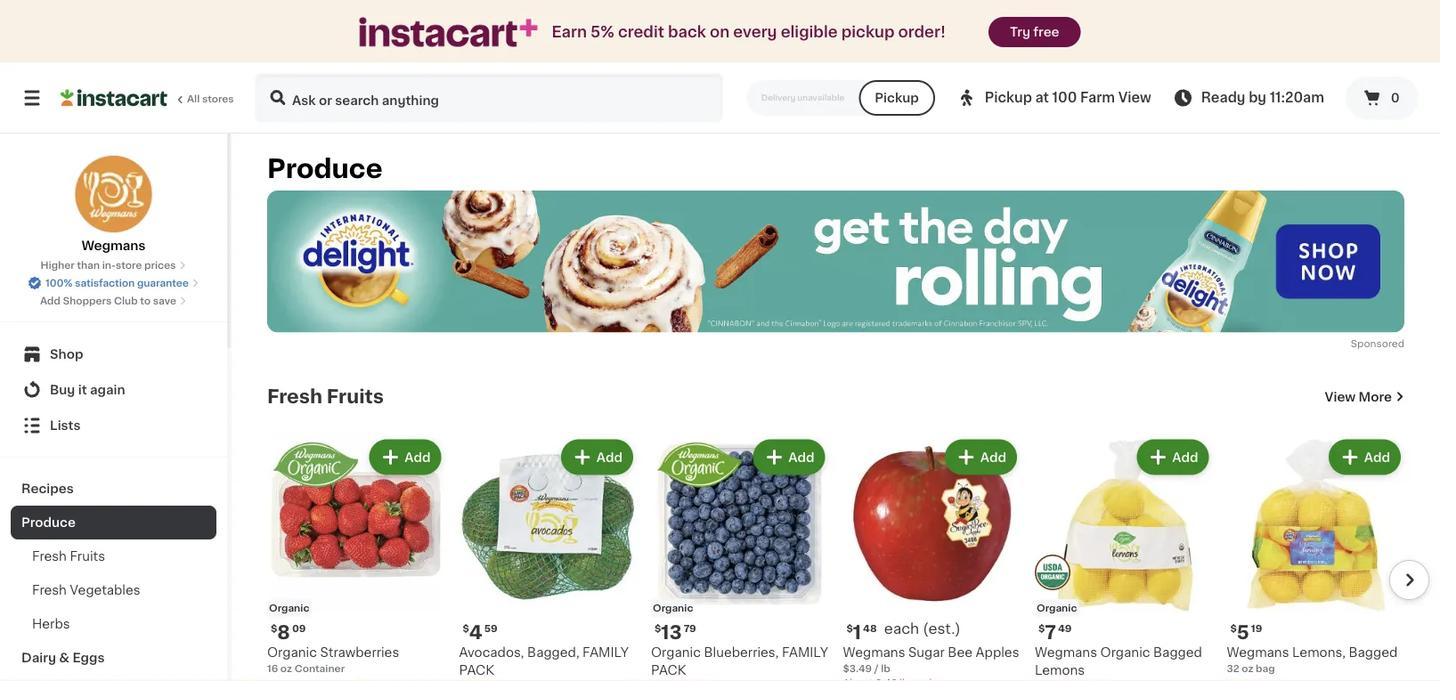 Task type: vqa. For each thing, say whether or not it's contained in the screenshot.
4th Add button from the right
yes



Task type: locate. For each thing, give the bounding box(es) containing it.
2 pack from the left
[[651, 665, 686, 677]]

None search field
[[255, 73, 724, 123]]

pack
[[459, 665, 494, 677], [651, 665, 686, 677]]

wegmans for wegmans organic bagged lemons
[[1035, 647, 1097, 659]]

fresh fruits link for fresh vegetables link
[[11, 540, 216, 574]]

pack down 13
[[651, 665, 686, 677]]

1 pack from the left
[[459, 665, 494, 677]]

0 horizontal spatial view
[[1118, 91, 1151, 104]]

oz inside the 'organic strawberries 16 oz container'
[[280, 664, 292, 674]]

1 horizontal spatial family
[[782, 647, 828, 659]]

1 horizontal spatial bagged
[[1349, 647, 1398, 659]]

express icon image
[[359, 17, 537, 47]]

dairy
[[21, 652, 56, 664]]

2 add button from the left
[[563, 441, 631, 473]]

$ left 19 at the bottom right of page
[[1230, 624, 1237, 634]]

wegmans up bag
[[1227, 647, 1289, 659]]

family right bagged,
[[583, 647, 629, 659]]

1 vertical spatial produce
[[21, 517, 76, 529]]

0 vertical spatial fresh fruits link
[[267, 386, 384, 408]]

16
[[267, 664, 278, 674]]

1 product group from the left
[[267, 436, 445, 681]]

add button for 13
[[755, 441, 823, 473]]

add shoppers club to save link
[[40, 294, 187, 308]]

view left more
[[1325, 391, 1356, 403]]

1 vertical spatial fresh
[[32, 550, 67, 563]]

shop
[[50, 348, 83, 361]]

8
[[277, 623, 290, 642]]

1 horizontal spatial fresh fruits link
[[267, 386, 384, 408]]

view
[[1118, 91, 1151, 104], [1325, 391, 1356, 403]]

1 horizontal spatial fruits
[[327, 388, 384, 406]]

oz right 16
[[280, 664, 292, 674]]

family for 4
[[583, 647, 629, 659]]

add for 13
[[788, 451, 814, 464]]

0 horizontal spatial pack
[[459, 665, 494, 677]]

each
[[884, 622, 919, 636]]

4 $ from the left
[[847, 624, 853, 634]]

pickup down order!
[[875, 92, 919, 104]]

add shoppers club to save
[[40, 296, 176, 306]]

nsored
[[1370, 339, 1405, 348]]

$ left 49 at the bottom right of the page
[[1038, 624, 1045, 634]]

1 horizontal spatial pack
[[651, 665, 686, 677]]

view right farm
[[1118, 91, 1151, 104]]

$ for 13
[[655, 624, 661, 634]]

bagged,
[[527, 647, 579, 659]]

$ left 79
[[655, 624, 661, 634]]

all stores
[[187, 94, 234, 104]]

again
[[90, 384, 125, 396]]

5 $ from the left
[[1038, 624, 1045, 634]]

2 oz from the left
[[1242, 664, 1254, 674]]

$ left 59
[[463, 624, 469, 634]]

produce link
[[11, 506, 216, 540]]

pickup inside button
[[875, 92, 919, 104]]

$ inside $ 7 49
[[1038, 624, 1045, 634]]

6 product group from the left
[[1227, 436, 1405, 676]]

$ inside $ 8 09
[[271, 624, 277, 634]]

1 oz from the left
[[280, 664, 292, 674]]

0 button
[[1346, 77, 1419, 119]]

0 horizontal spatial family
[[583, 647, 629, 659]]

$ left 48
[[847, 624, 853, 634]]

produce
[[267, 156, 383, 182], [21, 517, 76, 529]]

4
[[469, 623, 483, 642]]

0 vertical spatial fresh
[[267, 388, 322, 406]]

fresh fruits
[[267, 388, 384, 406], [32, 550, 105, 563]]

family
[[583, 647, 629, 659], [782, 647, 828, 659]]

pickup inside popup button
[[985, 91, 1032, 104]]

oz inside the wegmans lemons, bagged 32 oz bag
[[1242, 664, 1254, 674]]

add button for 4
[[563, 441, 631, 473]]

farm
[[1080, 91, 1115, 104]]

bagged inside the wegmans lemons, bagged 32 oz bag
[[1349, 647, 1398, 659]]

blueberries,
[[704, 647, 779, 659]]

pack inside organic blueberries, family pack
[[651, 665, 686, 677]]

1 horizontal spatial fresh fruits
[[267, 388, 384, 406]]

try
[[1010, 26, 1030, 38]]

avocados, bagged, family pack
[[459, 647, 629, 677]]

$3.49
[[843, 664, 872, 674]]

$ inside $ 5 19
[[1230, 624, 1237, 634]]

in-
[[102, 261, 116, 270]]

5 add button from the left
[[1138, 441, 1207, 473]]

$ inside $ 13 79
[[655, 624, 661, 634]]

1 horizontal spatial pickup
[[985, 91, 1032, 104]]

100% satisfaction guarantee
[[46, 278, 189, 288]]

0 horizontal spatial bagged
[[1153, 647, 1202, 659]]

3 $ from the left
[[655, 624, 661, 634]]

sugar
[[908, 647, 945, 659]]

wegmans lemons, bagged 32 oz bag
[[1227, 647, 1398, 674]]

prices
[[144, 261, 176, 270]]

product group containing 13
[[651, 436, 829, 681]]

4 product group from the left
[[843, 436, 1021, 681]]

product group
[[267, 436, 445, 681], [459, 436, 637, 681], [651, 436, 829, 681], [843, 436, 1021, 681], [1035, 436, 1213, 681], [1227, 436, 1405, 676]]

order!
[[898, 24, 946, 40]]

1 horizontal spatial view
[[1325, 391, 1356, 403]]

pack inside avocados, bagged, family pack
[[459, 665, 494, 677]]

wegmans organic bagged lemons
[[1035, 647, 1202, 677]]

product group containing 7
[[1035, 436, 1213, 681]]

wegmans inside "wegmans organic bagged lemons"
[[1035, 647, 1097, 659]]

pickup for pickup at 100 farm view
[[985, 91, 1032, 104]]

pickup
[[841, 24, 895, 40]]

bagged inside "wegmans organic bagged lemons"
[[1153, 647, 1202, 659]]

family inside avocados, bagged, family pack
[[583, 647, 629, 659]]

at
[[1035, 91, 1049, 104]]

0 horizontal spatial fruits
[[70, 550, 105, 563]]

4 add button from the left
[[947, 441, 1015, 473]]

fresh vegetables link
[[11, 574, 216, 607]]

fresh fruits link
[[267, 386, 384, 408], [11, 540, 216, 574]]

wegmans up higher than in-store prices link at the left
[[82, 240, 146, 252]]

2 bagged from the left
[[1349, 647, 1398, 659]]

1 horizontal spatial produce
[[267, 156, 383, 182]]

0 vertical spatial view
[[1118, 91, 1151, 104]]

wegmans up lemons
[[1035, 647, 1097, 659]]

1 vertical spatial fresh fruits
[[32, 550, 105, 563]]

spo
[[1351, 339, 1370, 348]]

$ for 7
[[1038, 624, 1045, 634]]

1 family from the left
[[583, 647, 629, 659]]

buy it again link
[[11, 372, 216, 408]]

1 $ from the left
[[271, 624, 277, 634]]

organic inside the 'organic strawberries 16 oz container'
[[267, 647, 317, 659]]

fresh vegetables
[[32, 584, 140, 597]]

pickup left at
[[985, 91, 1032, 104]]

6 $ from the left
[[1230, 624, 1237, 634]]

product group containing 4
[[459, 436, 637, 681]]

it
[[78, 384, 87, 396]]

13
[[661, 623, 682, 642]]

dairy & eggs link
[[11, 641, 216, 675]]

5 product group from the left
[[1035, 436, 1213, 681]]

3 add button from the left
[[755, 441, 823, 473]]

1 bagged from the left
[[1153, 647, 1202, 659]]

2 product group from the left
[[459, 436, 637, 681]]

earn
[[552, 24, 587, 40]]

0 horizontal spatial pickup
[[875, 92, 919, 104]]

0 vertical spatial fruits
[[327, 388, 384, 406]]

oz right 32 at bottom right
[[1242, 664, 1254, 674]]

1 add button from the left
[[371, 441, 440, 473]]

19
[[1251, 624, 1262, 634]]

bee
[[948, 647, 973, 659]]

1 vertical spatial fresh fruits link
[[11, 540, 216, 574]]

1 vertical spatial fruits
[[70, 550, 105, 563]]

0 horizontal spatial produce
[[21, 517, 76, 529]]

product group containing 8
[[267, 436, 445, 681]]

to
[[140, 296, 151, 306]]

6 add button from the left
[[1330, 441, 1399, 473]]

recipes
[[21, 483, 74, 495]]

$ for 8
[[271, 624, 277, 634]]

pack down avocados,
[[459, 665, 494, 677]]

organic
[[269, 604, 309, 613], [653, 604, 693, 613], [1037, 604, 1077, 613], [267, 647, 317, 659], [651, 647, 701, 659], [1100, 647, 1150, 659]]

$ inside $ 1 48
[[847, 624, 853, 634]]

family inside organic blueberries, family pack
[[782, 647, 828, 659]]

family right blueberries,
[[782, 647, 828, 659]]

higher than in-store prices
[[41, 261, 176, 270]]

satisfaction
[[75, 278, 135, 288]]

wegmans up "/"
[[843, 647, 905, 659]]

$ left 09
[[271, 624, 277, 634]]

2 vertical spatial fresh
[[32, 584, 67, 597]]

1 vertical spatial view
[[1325, 391, 1356, 403]]

add button
[[371, 441, 440, 473], [563, 441, 631, 473], [755, 441, 823, 473], [947, 441, 1015, 473], [1138, 441, 1207, 473], [1330, 441, 1399, 473]]

add for 8
[[405, 451, 431, 464]]

3 product group from the left
[[651, 436, 829, 681]]

0 horizontal spatial fresh fruits link
[[11, 540, 216, 574]]

wegmans for wegmans
[[82, 240, 146, 252]]

organic strawberries 16 oz container
[[267, 647, 399, 674]]

• sponsored: get the day rolling! shop now international delight cinnabon creamer image
[[267, 191, 1405, 333]]

pack for 13
[[651, 665, 686, 677]]

wegmans inside the wegmans lemons, bagged 32 oz bag
[[1227, 647, 1289, 659]]

add button for 8
[[371, 441, 440, 473]]

2 family from the left
[[782, 647, 828, 659]]

1 horizontal spatial oz
[[1242, 664, 1254, 674]]

wegmans inside wegmans sugar bee apples $3.49 / lb
[[843, 647, 905, 659]]

ready by 11:20am link
[[1173, 87, 1324, 109]]

0 horizontal spatial oz
[[280, 664, 292, 674]]

100
[[1052, 91, 1077, 104]]

2 $ from the left
[[463, 624, 469, 634]]

$ 13 79
[[655, 623, 696, 642]]

add for 7
[[1172, 451, 1198, 464]]

7
[[1045, 623, 1056, 642]]

$ 8 09
[[271, 623, 306, 642]]

$ inside $ 4 59
[[463, 624, 469, 634]]



Task type: describe. For each thing, give the bounding box(es) containing it.
all stores link
[[61, 73, 235, 123]]

buy it again
[[50, 384, 125, 396]]

100%
[[46, 278, 73, 288]]

5%
[[591, 24, 614, 40]]

79
[[684, 624, 696, 634]]

earn 5% credit back on every eligible pickup order!
[[552, 24, 946, 40]]

family for 13
[[782, 647, 828, 659]]

pickup at 100 farm view button
[[956, 73, 1151, 123]]

higher than in-store prices link
[[41, 258, 187, 273]]

32
[[1227, 664, 1239, 674]]

bag
[[1256, 664, 1275, 674]]

by
[[1249, 91, 1266, 104]]

strawberries
[[320, 647, 399, 659]]

$1.48 each (estimated) element
[[843, 621, 1021, 644]]

$ for 1
[[847, 624, 853, 634]]

$ for 4
[[463, 624, 469, 634]]

ready by 11:20am
[[1201, 91, 1324, 104]]

avocados,
[[459, 647, 524, 659]]

try free
[[1010, 26, 1059, 38]]

eligible
[[781, 24, 838, 40]]

product group containing 5
[[1227, 436, 1405, 676]]

pack for 4
[[459, 665, 494, 677]]

wegmans logo image
[[74, 155, 153, 233]]

higher
[[41, 261, 75, 270]]

view inside popup button
[[1118, 91, 1151, 104]]

more
[[1359, 391, 1392, 403]]

herbs
[[32, 618, 70, 631]]

recipes link
[[11, 472, 216, 506]]

wegmans for wegmans lemons, bagged 32 oz bag
[[1227, 647, 1289, 659]]

buy
[[50, 384, 75, 396]]

lb
[[881, 664, 890, 674]]

pickup button
[[859, 80, 935, 116]]

5
[[1237, 623, 1249, 642]]

59
[[484, 624, 498, 634]]

wegmans for wegmans sugar bee apples $3.49 / lb
[[843, 647, 905, 659]]

$ 4 59
[[463, 623, 498, 642]]

&
[[59, 652, 69, 664]]

every
[[733, 24, 777, 40]]

eggs
[[72, 652, 105, 664]]

vegetables
[[70, 584, 140, 597]]

49
[[1058, 624, 1072, 634]]

$ for 5
[[1230, 624, 1237, 634]]

ready
[[1201, 91, 1246, 104]]

0 horizontal spatial fresh fruits
[[32, 550, 105, 563]]

herbs link
[[11, 607, 216, 641]]

each (est.)
[[884, 622, 961, 636]]

service type group
[[747, 80, 935, 116]]

(est.)
[[923, 622, 961, 636]]

apples
[[976, 647, 1019, 659]]

stores
[[202, 94, 234, 104]]

add for 4
[[597, 451, 623, 464]]

lemons,
[[1292, 647, 1346, 659]]

bagged for wegmans lemons, bagged 32 oz bag
[[1349, 647, 1398, 659]]

pickup for pickup
[[875, 92, 919, 104]]

save
[[153, 296, 176, 306]]

/
[[874, 664, 879, 674]]

add button for 7
[[1138, 441, 1207, 473]]

on
[[710, 24, 730, 40]]

shoppers
[[63, 296, 112, 306]]

produce inside 'link'
[[21, 517, 76, 529]]

pickup at 100 farm view
[[985, 91, 1151, 104]]

organic inside "wegmans organic bagged lemons"
[[1100, 647, 1150, 659]]

container
[[294, 664, 345, 674]]

1
[[853, 623, 861, 642]]

add button for 5
[[1330, 441, 1399, 473]]

bagged for wegmans organic bagged lemons
[[1153, 647, 1202, 659]]

free
[[1033, 26, 1059, 38]]

product group containing 1
[[843, 436, 1021, 681]]

guarantee
[[137, 278, 189, 288]]

11:20am
[[1270, 91, 1324, 104]]

back
[[668, 24, 706, 40]]

$ 5 19
[[1230, 623, 1262, 642]]

club
[[114, 296, 138, 306]]

$ 1 48
[[847, 623, 877, 642]]

organic blueberries, family pack
[[651, 647, 828, 677]]

fresh fruits link for view more link
[[267, 386, 384, 408]]

lists link
[[11, 408, 216, 444]]

lemons
[[1035, 665, 1085, 677]]

all
[[187, 94, 200, 104]]

48
[[863, 624, 877, 634]]

add for 5
[[1364, 451, 1390, 464]]

09
[[292, 624, 306, 634]]

Search field
[[257, 75, 722, 121]]

organic inside organic blueberries, family pack
[[651, 647, 701, 659]]

wegmans link
[[74, 155, 153, 255]]

than
[[77, 261, 100, 270]]

view more
[[1325, 391, 1392, 403]]

100% satisfaction guarantee button
[[28, 273, 199, 290]]

item carousel region
[[242, 429, 1429, 681]]

instacart logo image
[[61, 87, 167, 109]]

dairy & eggs
[[21, 652, 105, 664]]

credit
[[618, 24, 664, 40]]

shop link
[[11, 337, 216, 372]]

0 vertical spatial produce
[[267, 156, 383, 182]]

item badge image
[[1035, 555, 1071, 591]]

store
[[116, 261, 142, 270]]

0 vertical spatial fresh fruits
[[267, 388, 384, 406]]

lists
[[50, 419, 81, 432]]

wegmans sugar bee apples $3.49 / lb
[[843, 647, 1019, 674]]



